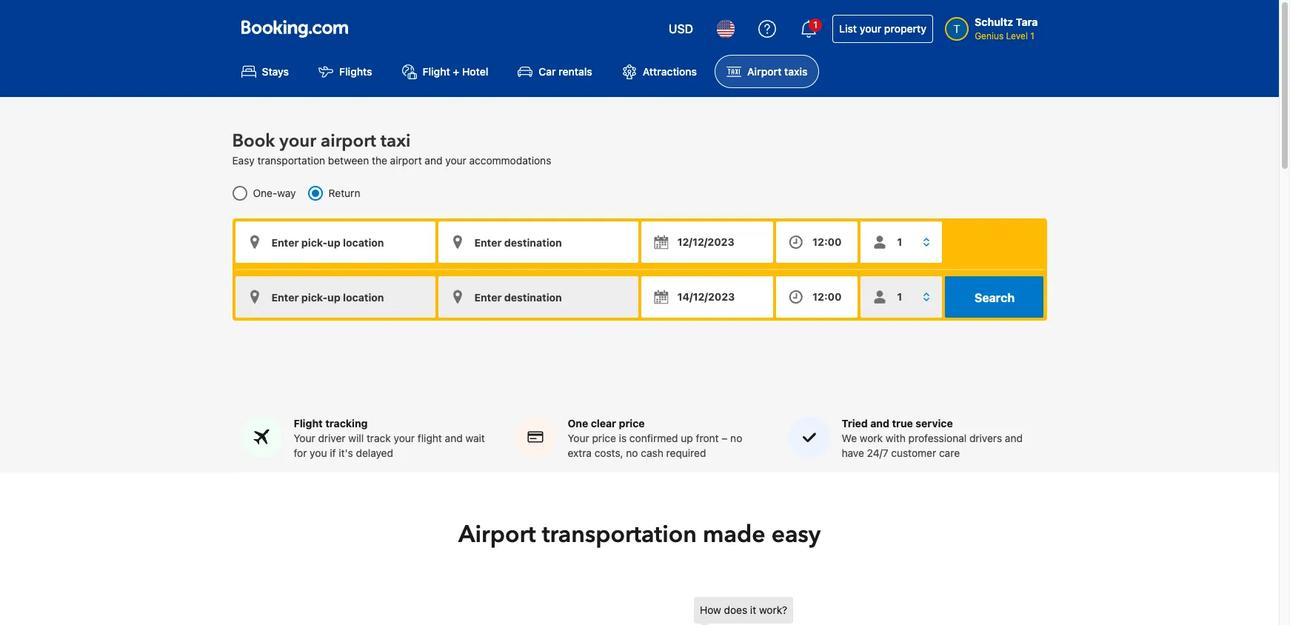Task type: vqa. For each thing, say whether or not it's contained in the screenshot.


Task type: describe. For each thing, give the bounding box(es) containing it.
booking airport taxi image
[[694, 597, 1005, 625]]

usd
[[669, 22, 693, 36]]

service
[[916, 417, 953, 429]]

taxi
[[381, 129, 411, 154]]

24/7
[[867, 447, 889, 459]]

Enter pick-up location text field
[[235, 222, 435, 263]]

12:00 button for 14/12/2023
[[776, 277, 858, 318]]

the
[[372, 154, 387, 167]]

work?
[[759, 604, 788, 616]]

one-
[[253, 187, 277, 199]]

property
[[884, 22, 927, 35]]

it
[[750, 604, 756, 616]]

tried
[[842, 417, 868, 429]]

for
[[294, 447, 307, 459]]

have
[[842, 447, 864, 459]]

12:00 button for 12/12/2023
[[776, 222, 858, 263]]

airport for airport transportation made easy
[[458, 518, 536, 551]]

will
[[348, 432, 364, 444]]

between
[[328, 154, 369, 167]]

book your airport taxi easy transportation between the airport and your accommodations
[[232, 129, 551, 167]]

12/12/2023 button
[[641, 222, 774, 263]]

your inside flight tracking your driver will track your flight and wait for you if it's delayed
[[294, 432, 315, 444]]

car rentals link
[[506, 55, 604, 88]]

flight
[[418, 432, 442, 444]]

one
[[568, 417, 588, 429]]

book
[[232, 129, 275, 154]]

0 horizontal spatial airport
[[321, 129, 376, 154]]

flight for flight tracking your driver will track your flight and wait for you if it's delayed
[[294, 417, 323, 429]]

flight for flight + hotel
[[423, 65, 450, 78]]

hotel
[[462, 65, 488, 78]]

14/12/2023
[[677, 291, 735, 303]]

your left accommodations at the top left
[[445, 154, 467, 167]]

easy
[[232, 154, 255, 167]]

12:00 for 14/12/2023
[[813, 291, 842, 303]]

attractions
[[643, 65, 697, 78]]

it's
[[339, 447, 353, 459]]

work
[[860, 432, 883, 444]]

and up work
[[871, 417, 890, 429]]

schultz tara genius level 1
[[975, 16, 1038, 41]]

stays link
[[229, 55, 301, 88]]

0 vertical spatial price
[[619, 417, 645, 429]]

your right book
[[280, 129, 316, 154]]

attractions link
[[610, 55, 709, 88]]

tracking
[[325, 417, 368, 429]]

your right list
[[860, 22, 882, 35]]

1 horizontal spatial transportation
[[542, 518, 697, 551]]

costs,
[[595, 447, 623, 459]]

12/12/2023
[[677, 236, 735, 248]]

easy
[[772, 518, 821, 551]]

car
[[539, 65, 556, 78]]

flight + hotel link
[[390, 55, 500, 88]]

1 horizontal spatial airport
[[390, 154, 422, 167]]

clear
[[591, 417, 616, 429]]

1 inside button
[[814, 19, 818, 30]]

wait
[[466, 432, 485, 444]]

14/12/2023 button
[[641, 277, 774, 318]]

flight + hotel
[[423, 65, 488, 78]]

return
[[329, 187, 360, 199]]

list your property link
[[833, 15, 933, 43]]

1 button
[[791, 11, 827, 47]]

level
[[1006, 30, 1028, 41]]

your inside flight tracking your driver will track your flight and wait for you if it's delayed
[[394, 432, 415, 444]]

airport taxis link
[[715, 55, 820, 88]]

how
[[700, 604, 721, 616]]



Task type: locate. For each thing, give the bounding box(es) containing it.
schultz
[[975, 16, 1014, 28]]

1 left list
[[814, 19, 818, 30]]

0 horizontal spatial airport
[[458, 518, 536, 551]]

tried and true service we work with professional drivers and have 24/7 customer care
[[842, 417, 1023, 459]]

car rentals
[[539, 65, 592, 78]]

stays
[[262, 65, 289, 78]]

flight left +
[[423, 65, 450, 78]]

and inside book your airport taxi easy transportation between the airport and your accommodations
[[425, 154, 443, 167]]

price down the clear
[[592, 432, 616, 444]]

12:00 for 12/12/2023
[[813, 236, 842, 248]]

if
[[330, 447, 336, 459]]

airport for airport taxis
[[748, 65, 782, 78]]

we
[[842, 432, 857, 444]]

12:00
[[813, 236, 842, 248], [813, 291, 842, 303]]

flights link
[[307, 55, 384, 88]]

0 horizontal spatial 1
[[814, 19, 818, 30]]

price up 'is'
[[619, 417, 645, 429]]

and left "wait"
[[445, 432, 463, 444]]

1 horizontal spatial 1
[[1031, 30, 1035, 41]]

true
[[892, 417, 913, 429]]

flights
[[339, 65, 372, 78]]

airport down the taxi
[[390, 154, 422, 167]]

driver
[[318, 432, 346, 444]]

flight inside flight + hotel link
[[423, 65, 450, 78]]

rentals
[[559, 65, 592, 78]]

delayed
[[356, 447, 393, 459]]

drivers
[[970, 432, 1002, 444]]

your up 'for'
[[294, 432, 315, 444]]

with
[[886, 432, 906, 444]]

way
[[277, 187, 296, 199]]

front
[[696, 432, 719, 444]]

price
[[619, 417, 645, 429], [592, 432, 616, 444]]

booking.com online hotel reservations image
[[241, 20, 348, 38]]

+
[[453, 65, 460, 78]]

your down one
[[568, 432, 589, 444]]

one-way
[[253, 187, 296, 199]]

0 horizontal spatial transportation
[[257, 154, 325, 167]]

track
[[367, 432, 391, 444]]

made
[[703, 518, 766, 551]]

flight tracking your driver will track your flight and wait for you if it's delayed
[[294, 417, 485, 459]]

1 vertical spatial no
[[626, 447, 638, 459]]

no right –
[[731, 432, 743, 444]]

0 vertical spatial 12:00 button
[[776, 222, 858, 263]]

no
[[731, 432, 743, 444], [626, 447, 638, 459]]

2 12:00 button from the top
[[776, 277, 858, 318]]

genius
[[975, 30, 1004, 41]]

one clear price your price is confirmed up front – no extra costs, no cash required
[[568, 417, 743, 459]]

does
[[724, 604, 748, 616]]

confirmed
[[630, 432, 678, 444]]

0 vertical spatial no
[[731, 432, 743, 444]]

airport taxis
[[748, 65, 808, 78]]

1 vertical spatial transportation
[[542, 518, 697, 551]]

0 vertical spatial 12:00
[[813, 236, 842, 248]]

flight inside flight tracking your driver will track your flight and wait for you if it's delayed
[[294, 417, 323, 429]]

your
[[860, 22, 882, 35], [280, 129, 316, 154], [445, 154, 467, 167], [394, 432, 415, 444]]

cash
[[641, 447, 664, 459]]

and right drivers at the bottom of the page
[[1005, 432, 1023, 444]]

–
[[722, 432, 728, 444]]

0 vertical spatial transportation
[[257, 154, 325, 167]]

and
[[425, 154, 443, 167], [871, 417, 890, 429], [445, 432, 463, 444], [1005, 432, 1023, 444]]

required
[[666, 447, 706, 459]]

up
[[681, 432, 693, 444]]

0 vertical spatial flight
[[423, 65, 450, 78]]

1 horizontal spatial price
[[619, 417, 645, 429]]

accommodations
[[469, 154, 551, 167]]

0 horizontal spatial flight
[[294, 417, 323, 429]]

taxis
[[785, 65, 808, 78]]

tara
[[1016, 16, 1038, 28]]

1 vertical spatial 12:00 button
[[776, 277, 858, 318]]

you
[[310, 447, 327, 459]]

customer
[[891, 447, 937, 459]]

extra
[[568, 447, 592, 459]]

1 horizontal spatial airport
[[748, 65, 782, 78]]

1 horizontal spatial your
[[568, 432, 589, 444]]

Enter destination text field
[[438, 222, 638, 263]]

list your property
[[839, 22, 927, 35]]

your inside one clear price your price is confirmed up front – no extra costs, no cash required
[[568, 432, 589, 444]]

search
[[975, 291, 1015, 305]]

1 vertical spatial flight
[[294, 417, 323, 429]]

and inside flight tracking your driver will track your flight and wait for you if it's delayed
[[445, 432, 463, 444]]

1 horizontal spatial flight
[[423, 65, 450, 78]]

airport transportation made easy
[[458, 518, 821, 551]]

airport
[[748, 65, 782, 78], [458, 518, 536, 551]]

1 your from the left
[[294, 432, 315, 444]]

1 12:00 button from the top
[[776, 222, 858, 263]]

how does it work?
[[700, 604, 788, 616]]

1 vertical spatial price
[[592, 432, 616, 444]]

and right the
[[425, 154, 443, 167]]

care
[[939, 447, 960, 459]]

0 horizontal spatial your
[[294, 432, 315, 444]]

2 12:00 from the top
[[813, 291, 842, 303]]

1 vertical spatial airport
[[390, 154, 422, 167]]

flight
[[423, 65, 450, 78], [294, 417, 323, 429]]

1 horizontal spatial no
[[731, 432, 743, 444]]

1
[[814, 19, 818, 30], [1031, 30, 1035, 41]]

1 12:00 from the top
[[813, 236, 842, 248]]

your
[[294, 432, 315, 444], [568, 432, 589, 444]]

is
[[619, 432, 627, 444]]

transportation inside book your airport taxi easy transportation between the airport and your accommodations
[[257, 154, 325, 167]]

1 vertical spatial 12:00
[[813, 291, 842, 303]]

professional
[[909, 432, 967, 444]]

0 vertical spatial airport
[[321, 129, 376, 154]]

0 horizontal spatial no
[[626, 447, 638, 459]]

1 down tara
[[1031, 30, 1035, 41]]

transportation
[[257, 154, 325, 167], [542, 518, 697, 551]]

12:00 button
[[776, 222, 858, 263], [776, 277, 858, 318]]

0 vertical spatial airport
[[748, 65, 782, 78]]

2 your from the left
[[568, 432, 589, 444]]

airport inside airport taxis link
[[748, 65, 782, 78]]

usd button
[[660, 11, 702, 47]]

search button
[[946, 277, 1044, 318]]

1 inside schultz tara genius level 1
[[1031, 30, 1035, 41]]

list
[[839, 22, 857, 35]]

airport
[[321, 129, 376, 154], [390, 154, 422, 167]]

airport up between
[[321, 129, 376, 154]]

no down 'is'
[[626, 447, 638, 459]]

flight up the driver
[[294, 417, 323, 429]]

your right track
[[394, 432, 415, 444]]

0 horizontal spatial price
[[592, 432, 616, 444]]

1 vertical spatial airport
[[458, 518, 536, 551]]



